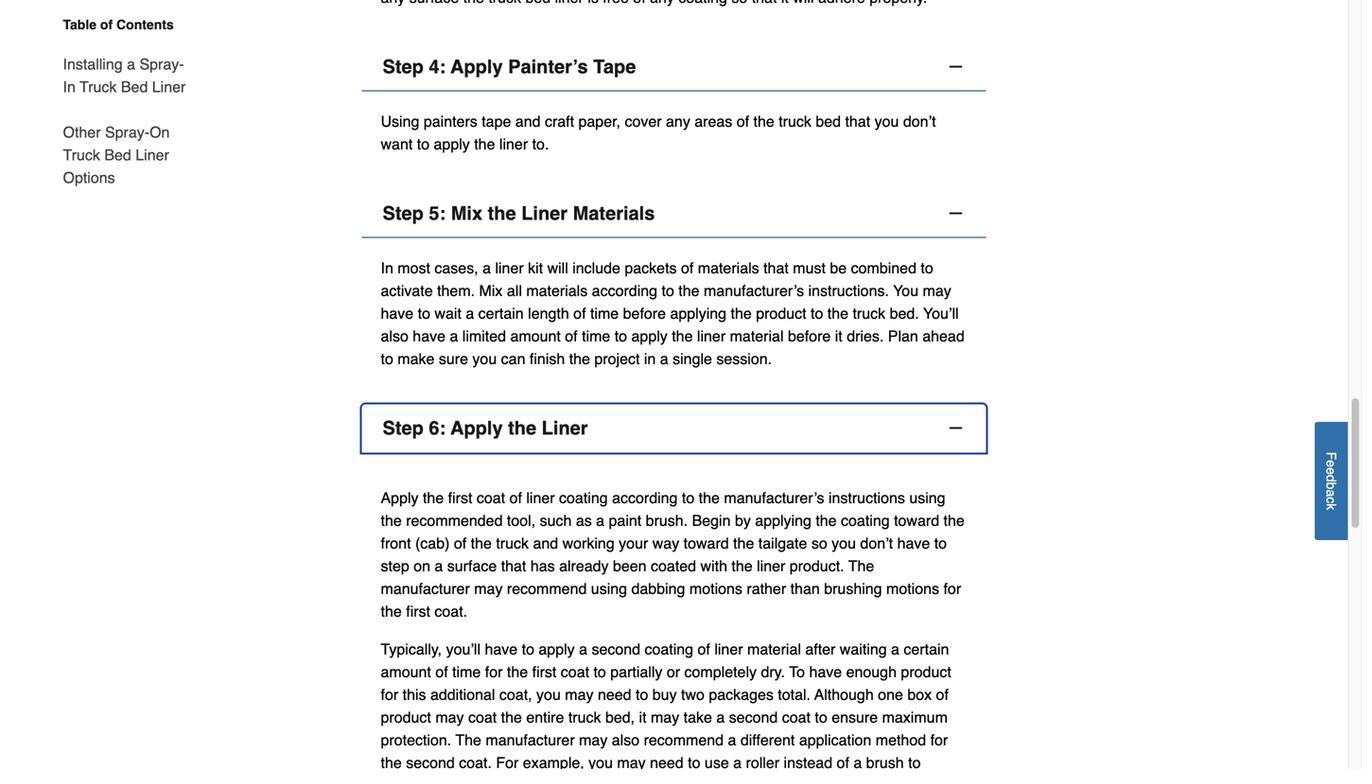 Task type: locate. For each thing, give the bounding box(es) containing it.
step left 6:
[[383, 417, 424, 439]]

the inside the apply the first coat of liner coating according to the manufacturer's instructions using the recommended tool, such as a paint brush. begin by applying the coating toward the front (cab) of the truck and working your way toward the tailgate so you don't have to step on a surface that has already been coated with the liner product. the manufacturer may recommend using dabbing motions rather than brushing motions for the first coat.
[[848, 557, 874, 575]]

0 vertical spatial before
[[623, 305, 666, 322]]

apply for 6:
[[451, 417, 503, 439]]

1 step from the top
[[383, 56, 424, 78]]

0 vertical spatial amount
[[510, 327, 561, 345]]

3 step from the top
[[383, 417, 424, 439]]

1 horizontal spatial it
[[835, 327, 843, 345]]

1 horizontal spatial coating
[[645, 641, 693, 658]]

truck down installing
[[80, 78, 117, 96]]

front
[[381, 535, 411, 552]]

and up to. at the top left
[[515, 113, 541, 130]]

0 vertical spatial truck
[[80, 78, 117, 96]]

first
[[448, 489, 472, 507], [406, 603, 430, 620], [532, 663, 557, 681]]

according
[[592, 282, 657, 300], [612, 489, 678, 507]]

1 horizontal spatial in
[[381, 259, 393, 277]]

materials down will
[[526, 282, 588, 300]]

of
[[100, 17, 113, 32], [737, 113, 749, 130], [681, 259, 694, 277], [573, 305, 586, 322], [565, 327, 578, 345], [509, 489, 522, 507], [454, 535, 467, 552], [698, 641, 710, 658], [435, 663, 448, 681], [936, 686, 949, 703], [837, 754, 849, 769]]

minus image inside step 5: mix the liner materials button
[[946, 204, 965, 223]]

1 vertical spatial apply
[[631, 327, 668, 345]]

before left dries.
[[788, 327, 831, 345]]

amount inside in most cases, a liner kit will include packets of materials that must be combined to activate them. mix all materials according to the manufacturer's instructions. you may have to wait a certain length of time before applying the product to the truck bed. you'll also have a limited amount of time to apply the liner material before it dries. plan ahead to make sure you can finish the project in a single session.
[[510, 327, 561, 345]]

2 vertical spatial that
[[501, 557, 526, 575]]

0 horizontal spatial second
[[406, 754, 455, 769]]

don't down "instructions"
[[860, 535, 893, 552]]

coat inside the apply the first coat of liner coating according to the manufacturer's instructions using the recommended tool, such as a paint brush. begin by applying the coating toward the front (cab) of the truck and working your way toward the tailgate so you don't have to step on a surface that has already been coated with the liner product. the manufacturer may recommend using dabbing motions rather than brushing motions for the first coat.
[[477, 489, 505, 507]]

0 horizontal spatial the
[[455, 731, 481, 749]]

liner up the on
[[152, 78, 186, 96]]

0 vertical spatial first
[[448, 489, 472, 507]]

bed down installing
[[121, 78, 148, 96]]

1 vertical spatial first
[[406, 603, 430, 620]]

2 horizontal spatial apply
[[631, 327, 668, 345]]

minus image inside step 4: apply painter's tape button
[[946, 57, 965, 76]]

manufacturer's down must at right
[[704, 282, 804, 300]]

truck inside installing a spray- in truck bed liner
[[80, 78, 117, 96]]

step left 4:
[[383, 56, 424, 78]]

0 vertical spatial coating
[[559, 489, 608, 507]]

completely
[[684, 663, 757, 681]]

0 horizontal spatial materials
[[526, 282, 588, 300]]

will
[[547, 259, 568, 277]]

by
[[735, 512, 751, 529]]

that
[[845, 113, 870, 130], [763, 259, 789, 277], [501, 557, 526, 575]]

k
[[1324, 503, 1339, 510]]

manufacturer down entire on the bottom of page
[[486, 731, 575, 749]]

protection.
[[381, 731, 451, 749]]

1 vertical spatial using
[[591, 580, 627, 597]]

0 vertical spatial spray-
[[139, 55, 184, 73]]

contents
[[116, 17, 174, 32]]

apply inside typically, you'll have to apply a second coating of liner material after waiting a certain amount of time for the first coat to partially or completely dry. to have enough product for this additional coat, you may need to buy two packages total. although one box of product may coat the entire truck bed, it may take a second coat to ensure maximum protection. the manufacturer may also recommend a different application method for the second coat. for example, you may need to use a roller instead of a bru
[[539, 641, 575, 658]]

1 vertical spatial certain
[[904, 641, 949, 658]]

0 vertical spatial also
[[381, 327, 408, 345]]

the inside typically, you'll have to apply a second coating of liner material after waiting a certain amount of time for the first coat to partially or completely dry. to have enough product for this additional coat, you may need to buy two packages total. although one box of product may coat the entire truck bed, it may take a second coat to ensure maximum protection. the manufacturer may also recommend a different application method for the second coat. for example, you may need to use a roller instead of a bru
[[455, 731, 481, 749]]

manufacturer's inside the apply the first coat of liner coating according to the manufacturer's instructions using the recommended tool, such as a paint brush. begin by applying the coating toward the front (cab) of the truck and working your way toward the tailgate so you don't have to step on a surface that has already been coated with the liner product. the manufacturer may recommend using dabbing motions rather than brushing motions for the first coat.
[[724, 489, 824, 507]]

coat. up you'll
[[435, 603, 467, 620]]

minus image
[[946, 57, 965, 76], [946, 204, 965, 223]]

1 vertical spatial spray-
[[105, 123, 150, 141]]

method
[[876, 731, 926, 749]]

0 vertical spatial coat.
[[435, 603, 467, 620]]

recommend inside typically, you'll have to apply a second coating of liner material after waiting a certain amount of time for the first coat to partially or completely dry. to have enough product for this additional coat, you may need to buy two packages total. although one box of product may coat the entire truck bed, it may take a second coat to ensure maximum protection. the manufacturer may also recommend a different application method for the second coat. for example, you may need to use a roller instead of a bru
[[644, 731, 724, 749]]

of right areas
[[737, 113, 749, 130]]

and up the has
[[533, 535, 558, 552]]

1 horizontal spatial that
[[763, 259, 789, 277]]

0 vertical spatial the
[[848, 557, 874, 575]]

1 horizontal spatial amount
[[510, 327, 561, 345]]

a down application
[[854, 754, 862, 769]]

0 horizontal spatial first
[[406, 603, 430, 620]]

0 vertical spatial product
[[756, 305, 806, 322]]

truck
[[779, 113, 811, 130], [853, 305, 885, 322], [496, 535, 529, 552], [568, 709, 601, 726]]

liner up such
[[526, 489, 555, 507]]

2 minus image from the top
[[946, 204, 965, 223]]

truck down other
[[63, 146, 100, 164]]

the up brushing
[[848, 557, 874, 575]]

than
[[790, 580, 820, 597]]

0 vertical spatial and
[[515, 113, 541, 130]]

coat up recommended
[[477, 489, 505, 507]]

0 vertical spatial manufacturer's
[[704, 282, 804, 300]]

most
[[398, 259, 430, 277]]

step 4: apply painter's tape
[[383, 56, 636, 78]]

apply up entire on the bottom of page
[[539, 641, 575, 658]]

way
[[652, 535, 679, 552]]

apply
[[451, 56, 503, 78], [451, 417, 503, 439], [381, 489, 419, 507]]

first up recommended
[[448, 489, 472, 507]]

1 vertical spatial material
[[747, 641, 801, 658]]

e up b
[[1324, 467, 1339, 475]]

1 horizontal spatial recommend
[[644, 731, 724, 749]]

0 vertical spatial manufacturer
[[381, 580, 470, 597]]

0 horizontal spatial applying
[[670, 305, 726, 322]]

amount
[[510, 327, 561, 345], [381, 663, 431, 681]]

1 vertical spatial and
[[533, 535, 558, 552]]

motions down the with
[[689, 580, 742, 597]]

a right use on the bottom
[[733, 754, 742, 769]]

step
[[383, 56, 424, 78], [383, 203, 424, 224], [383, 417, 424, 439]]

of inside using painters tape and craft paper, cover any areas of the truck bed that you don't want to apply the liner to.
[[737, 113, 749, 130]]

applying inside the apply the first coat of liner coating according to the manufacturer's instructions using the recommended tool, such as a paint brush. begin by applying the coating toward the front (cab) of the truck and working your way toward the tailgate so you don't have to step on a surface that has already been coated with the liner product. the manufacturer may recommend using dabbing motions rather than brushing motions for the first coat.
[[755, 512, 811, 529]]

1 vertical spatial in
[[381, 259, 393, 277]]

coating inside typically, you'll have to apply a second coating of liner material after waiting a certain amount of time for the first coat to partially or completely dry. to have enough product for this additional coat, you may need to buy two packages total. although one box of product may coat the entire truck bed, it may take a second coat to ensure maximum protection. the manufacturer may also recommend a different application method for the second coat. for example, you may need to use a roller instead of a bru
[[645, 641, 693, 658]]

e
[[1324, 460, 1339, 467], [1324, 467, 1339, 475]]

1 horizontal spatial before
[[788, 327, 831, 345]]

1 horizontal spatial don't
[[903, 113, 936, 130]]

step for step 4: apply painter's tape
[[383, 56, 424, 78]]

applying inside in most cases, a liner kit will include packets of materials that must be combined to activate them. mix all materials according to the manufacturer's instructions. you may have to wait a certain length of time before applying the product to the truck bed. you'll also have a limited amount of time to apply the liner material before it dries. plan ahead to make sure you can finish the project in a single session.
[[670, 305, 726, 322]]

e up 'd'
[[1324, 460, 1339, 467]]

toward down "instructions"
[[894, 512, 939, 529]]

surface
[[447, 557, 497, 575]]

spray- inside other spray-on truck bed liner options
[[105, 123, 150, 141]]

entire
[[526, 709, 564, 726]]

with
[[700, 557, 727, 575]]

coat down "total."
[[782, 709, 811, 726]]

you'll
[[923, 305, 959, 322]]

enough
[[846, 663, 897, 681]]

tape
[[482, 113, 511, 130]]

that left must at right
[[763, 259, 789, 277]]

you
[[875, 113, 899, 130], [472, 350, 497, 368], [832, 535, 856, 552], [536, 686, 561, 703], [589, 754, 613, 769]]

1 horizontal spatial need
[[650, 754, 684, 769]]

c
[[1324, 497, 1339, 503]]

amount up finish
[[510, 327, 561, 345]]

product up box at the bottom right
[[901, 663, 951, 681]]

apply down painters
[[434, 135, 470, 153]]

2 horizontal spatial product
[[901, 663, 951, 681]]

a right on
[[435, 557, 443, 575]]

bed
[[816, 113, 841, 130]]

and inside the apply the first coat of liner coating according to the manufacturer's instructions using the recommended tool, such as a paint brush. begin by applying the coating toward the front (cab) of the truck and working your way toward the tailgate so you don't have to step on a surface that has already been coated with the liner product. the manufacturer may recommend using dabbing motions rather than brushing motions for the first coat.
[[533, 535, 558, 552]]

it
[[835, 327, 843, 345], [639, 709, 647, 726]]

applying
[[670, 305, 726, 322], [755, 512, 811, 529]]

first up typically,
[[406, 603, 430, 620]]

you right so
[[832, 535, 856, 552]]

1 vertical spatial manufacturer's
[[724, 489, 824, 507]]

1 vertical spatial manufacturer
[[486, 731, 575, 749]]

the
[[753, 113, 774, 130], [474, 135, 495, 153], [488, 203, 516, 224], [678, 282, 700, 300], [731, 305, 752, 322], [827, 305, 848, 322], [672, 327, 693, 345], [569, 350, 590, 368], [508, 417, 536, 439], [423, 489, 444, 507], [699, 489, 720, 507], [381, 512, 402, 529], [816, 512, 837, 529], [944, 512, 965, 529], [471, 535, 492, 552], [733, 535, 754, 552], [732, 557, 753, 575], [381, 603, 402, 620], [507, 663, 528, 681], [501, 709, 522, 726], [381, 754, 402, 769]]

1 vertical spatial amount
[[381, 663, 431, 681]]

cover
[[625, 113, 662, 130]]

2 vertical spatial apply
[[539, 641, 575, 658]]

the down additional
[[455, 731, 481, 749]]

2 vertical spatial second
[[406, 754, 455, 769]]

include
[[572, 259, 620, 277]]

1 horizontal spatial manufacturer
[[486, 731, 575, 749]]

truck up dries.
[[853, 305, 885, 322]]

1 vertical spatial recommend
[[644, 731, 724, 749]]

a right waiting
[[891, 641, 899, 658]]

maximum
[[882, 709, 948, 726]]

the
[[848, 557, 874, 575], [455, 731, 481, 749]]

have
[[381, 305, 414, 322], [413, 327, 446, 345], [897, 535, 930, 552], [485, 641, 518, 658], [809, 663, 842, 681]]

installing a spray- in truck bed liner
[[63, 55, 186, 96]]

manufacturer's up by
[[724, 489, 824, 507]]

also up make
[[381, 327, 408, 345]]

according inside in most cases, a liner kit will include packets of materials that must be combined to activate them. mix all materials according to the manufacturer's instructions. you may have to wait a certain length of time before applying the product to the truck bed. you'll also have a limited amount of time to apply the liner material before it dries. plan ahead to make sure you can finish the project in a single session.
[[592, 282, 657, 300]]

certain up box at the bottom right
[[904, 641, 949, 658]]

a right in
[[660, 350, 668, 368]]

step 6: apply the liner button
[[362, 405, 986, 453]]

in inside installing a spray- in truck bed liner
[[63, 78, 76, 96]]

of down length
[[565, 327, 578, 345]]

manufacturer inside typically, you'll have to apply a second coating of liner material after waiting a certain amount of time for the first coat to partially or completely dry. to have enough product for this additional coat, you may need to buy two packages total. although one box of product may coat the entire truck bed, it may take a second coat to ensure maximum protection. the manufacturer may also recommend a different application method for the second coat. for example, you may need to use a roller instead of a bru
[[486, 731, 575, 749]]

instead
[[784, 754, 832, 769]]

coat
[[477, 489, 505, 507], [561, 663, 589, 681], [468, 709, 497, 726], [782, 709, 811, 726]]

0 horizontal spatial product
[[381, 709, 431, 726]]

on
[[414, 557, 430, 575]]

coating up as
[[559, 489, 608, 507]]

may
[[923, 282, 951, 300], [474, 580, 503, 597], [565, 686, 594, 703], [435, 709, 464, 726], [651, 709, 679, 726], [579, 731, 608, 749], [617, 754, 646, 769]]

step inside step 5: mix the liner materials button
[[383, 203, 424, 224]]

mix inside button
[[451, 203, 482, 224]]

apply up front
[[381, 489, 419, 507]]

dry.
[[761, 663, 785, 681]]

0 vertical spatial step
[[383, 56, 424, 78]]

may inside in most cases, a liner kit will include packets of materials that must be combined to activate them. mix all materials according to the manufacturer's instructions. you may have to wait a certain length of time before applying the product to the truck bed. you'll also have a limited amount of time to apply the liner material before it dries. plan ahead to make sure you can finish the project in a single session.
[[923, 282, 951, 300]]

1 vertical spatial bed
[[104, 146, 131, 164]]

0 horizontal spatial it
[[639, 709, 647, 726]]

certain down all
[[478, 305, 524, 322]]

coat. left for
[[459, 754, 492, 769]]

liner inside installing a spray- in truck bed liner
[[152, 78, 186, 96]]

1 horizontal spatial second
[[592, 641, 640, 658]]

step inside step 6: apply the liner button
[[383, 417, 424, 439]]

2 horizontal spatial first
[[532, 663, 557, 681]]

manufacturer's inside in most cases, a liner kit will include packets of materials that must be combined to activate them. mix all materials according to the manufacturer's instructions. you may have to wait a certain length of time before applying the product to the truck bed. you'll also have a limited amount of time to apply the liner material before it dries. plan ahead to make sure you can finish the project in a single session.
[[704, 282, 804, 300]]

1 vertical spatial toward
[[684, 535, 729, 552]]

1 horizontal spatial apply
[[539, 641, 575, 658]]

1 horizontal spatial the
[[848, 557, 874, 575]]

toward down begin
[[684, 535, 729, 552]]

coating down "instructions"
[[841, 512, 890, 529]]

0 vertical spatial apply
[[434, 135, 470, 153]]

amount inside typically, you'll have to apply a second coating of liner material after waiting a certain amount of time for the first coat to partially or completely dry. to have enough product for this additional coat, you may need to buy two packages total. although one box of product may coat the entire truck bed, it may take a second coat to ensure maximum protection. the manufacturer may also recommend a different application method for the second coat. for example, you may need to use a roller instead of a bru
[[381, 663, 431, 681]]

it inside in most cases, a liner kit will include packets of materials that must be combined to activate them. mix all materials according to the manufacturer's instructions. you may have to wait a certain length of time before applying the product to the truck bed. you'll also have a limited amount of time to apply the liner material before it dries. plan ahead to make sure you can finish the project in a single session.
[[835, 327, 843, 345]]

2 vertical spatial first
[[532, 663, 557, 681]]

step for step 5: mix the liner materials
[[383, 203, 424, 224]]

material up session.
[[730, 327, 784, 345]]

1 minus image from the top
[[946, 57, 965, 76]]

amount down typically,
[[381, 663, 431, 681]]

also inside typically, you'll have to apply a second coating of liner material after waiting a certain amount of time for the first coat to partially or completely dry. to have enough product for this additional coat, you may need to buy two packages total. although one box of product may coat the entire truck bed, it may take a second coat to ensure maximum protection. the manufacturer may also recommend a different application method for the second coat. for example, you may need to use a roller instead of a bru
[[612, 731, 640, 749]]

spray- down 'contents'
[[139, 55, 184, 73]]

0 vertical spatial according
[[592, 282, 657, 300]]

truck
[[80, 78, 117, 96], [63, 146, 100, 164]]

ensure
[[832, 709, 878, 726]]

spray- right other
[[105, 123, 150, 141]]

bed up the options
[[104, 146, 131, 164]]

roller
[[746, 754, 779, 769]]

1 horizontal spatial using
[[909, 489, 945, 507]]

applying up the "tailgate"
[[755, 512, 811, 529]]

0 horizontal spatial also
[[381, 327, 408, 345]]

of down application
[[837, 754, 849, 769]]

typically,
[[381, 641, 442, 658]]

a right cases,
[[482, 259, 491, 277]]

2 step from the top
[[383, 203, 424, 224]]

0 horizontal spatial don't
[[860, 535, 893, 552]]

1 vertical spatial the
[[455, 731, 481, 749]]

working
[[562, 535, 615, 552]]

step for step 6: apply the liner
[[383, 417, 424, 439]]

1 vertical spatial apply
[[451, 417, 503, 439]]

also down bed,
[[612, 731, 640, 749]]

before up in
[[623, 305, 666, 322]]

1 vertical spatial applying
[[755, 512, 811, 529]]

painter's
[[508, 56, 588, 78]]

0 horizontal spatial apply
[[434, 135, 470, 153]]

packages
[[709, 686, 774, 703]]

0 vertical spatial material
[[730, 327, 784, 345]]

0 vertical spatial in
[[63, 78, 76, 96]]

don't inside the apply the first coat of liner coating according to the manufacturer's instructions using the recommended tool, such as a paint brush. begin by applying the coating toward the front (cab) of the truck and working your way toward the tailgate so you don't have to step on a surface that has already been coated with the liner product. the manufacturer may recommend using dabbing motions rather than brushing motions for the first coat.
[[860, 535, 893, 552]]

such
[[540, 512, 572, 529]]

truck left bed
[[779, 113, 811, 130]]

have up make
[[413, 327, 446, 345]]

of up completely in the bottom of the page
[[698, 641, 710, 658]]

liner inside typically, you'll have to apply a second coating of liner material after waiting a certain amount of time for the first coat to partially or completely dry. to have enough product for this additional coat, you may need to buy two packages total. although one box of product may coat the entire truck bed, it may take a second coat to ensure maximum protection. the manufacturer may also recommend a different application method for the second coat. for example, you may need to use a roller instead of a bru
[[714, 641, 743, 658]]

liner left to. at the top left
[[499, 135, 528, 153]]

paint
[[609, 512, 642, 529]]

0 horizontal spatial motions
[[689, 580, 742, 597]]

recommend down the has
[[507, 580, 587, 597]]

apply right 6:
[[451, 417, 503, 439]]

1 vertical spatial also
[[612, 731, 640, 749]]

that inside in most cases, a liner kit will include packets of materials that must be combined to activate them. mix all materials according to the manufacturer's instructions. you may have to wait a certain length of time before applying the product to the truck bed. you'll also have a limited amount of time to apply the liner material before it dries. plan ahead to make sure you can finish the project in a single session.
[[763, 259, 789, 277]]

step inside step 4: apply painter's tape button
[[383, 56, 424, 78]]

sure
[[439, 350, 468, 368]]

a right wait
[[466, 305, 474, 322]]

1 motions from the left
[[689, 580, 742, 597]]

need up bed,
[[598, 686, 631, 703]]

areas
[[695, 113, 732, 130]]

1 horizontal spatial also
[[612, 731, 640, 749]]

materials down step 5: mix the liner materials button on the top of the page
[[698, 259, 759, 277]]

have right you'll
[[485, 641, 518, 658]]

1 vertical spatial it
[[639, 709, 647, 726]]

first up coat, in the left of the page
[[532, 663, 557, 681]]

have down "instructions"
[[897, 535, 930, 552]]

table of contents
[[63, 17, 174, 32]]

0 vertical spatial second
[[592, 641, 640, 658]]

1 vertical spatial minus image
[[946, 204, 965, 223]]

that inside using painters tape and craft paper, cover any areas of the truck bed that you don't want to apply the liner to.
[[845, 113, 870, 130]]

second up partially
[[592, 641, 640, 658]]

0 horizontal spatial recommend
[[507, 580, 587, 597]]

0 vertical spatial apply
[[451, 56, 503, 78]]

0 vertical spatial don't
[[903, 113, 936, 130]]

materials
[[698, 259, 759, 277], [526, 282, 588, 300]]

recommend down take
[[644, 731, 724, 749]]

in left most
[[381, 259, 393, 277]]

coating up or
[[645, 641, 693, 658]]

2 vertical spatial step
[[383, 417, 424, 439]]

material up dry.
[[747, 641, 801, 658]]

recommend inside the apply the first coat of liner coating according to the manufacturer's instructions using the recommended tool, such as a paint brush. begin by applying the coating toward the front (cab) of the truck and working your way toward the tailgate so you don't have to step on a surface that has already been coated with the liner product. the manufacturer may recommend using dabbing motions rather than brushing motions for the first coat.
[[507, 580, 587, 597]]

0 vertical spatial it
[[835, 327, 843, 345]]

bed inside other spray-on truck bed liner options
[[104, 146, 131, 164]]

other spray-on truck bed liner options link
[[63, 110, 190, 189]]

liner up the "rather" at the bottom of the page
[[757, 557, 785, 575]]

liner
[[499, 135, 528, 153], [495, 259, 524, 277], [697, 327, 726, 345], [526, 489, 555, 507], [757, 557, 785, 575], [714, 641, 743, 658]]

0 vertical spatial that
[[845, 113, 870, 130]]

a inside installing a spray- in truck bed liner
[[127, 55, 135, 73]]

1 vertical spatial don't
[[860, 535, 893, 552]]

step 6: apply the liner
[[383, 417, 588, 439]]

second down packages
[[729, 709, 778, 726]]

you right bed
[[875, 113, 899, 130]]

you inside using painters tape and craft paper, cover any areas of the truck bed that you don't want to apply the liner to.
[[875, 113, 899, 130]]

using down been on the bottom left of the page
[[591, 580, 627, 597]]

0 vertical spatial minus image
[[946, 57, 965, 76]]

all
[[507, 282, 522, 300]]

1 vertical spatial step
[[383, 203, 424, 224]]

minus image for step 5: mix the liner materials
[[946, 204, 965, 223]]

application
[[799, 731, 871, 749]]

according down "packets"
[[592, 282, 657, 300]]

1 e from the top
[[1324, 460, 1339, 467]]

1 vertical spatial truck
[[63, 146, 100, 164]]

according up paint
[[612, 489, 678, 507]]

4:
[[429, 56, 446, 78]]

5:
[[429, 203, 446, 224]]

before
[[623, 305, 666, 322], [788, 327, 831, 345]]

1 vertical spatial according
[[612, 489, 678, 507]]

product.
[[790, 557, 844, 575]]

a right take
[[716, 709, 725, 726]]

step 5: mix the liner materials button
[[362, 190, 986, 238]]

apply inside in most cases, a liner kit will include packets of materials that must be combined to activate them. mix all materials according to the manufacturer's instructions. you may have to wait a certain length of time before applying the product to the truck bed. you'll also have a limited amount of time to apply the liner material before it dries. plan ahead to make sure you can finish the project in a single session.
[[631, 327, 668, 345]]

you
[[893, 282, 919, 300]]

coat.
[[435, 603, 467, 620], [459, 754, 492, 769]]

it left dries.
[[835, 327, 843, 345]]

0 vertical spatial certain
[[478, 305, 524, 322]]

time
[[590, 305, 619, 322], [582, 327, 610, 345], [452, 663, 481, 681]]

that left the has
[[501, 557, 526, 575]]

apply right 4:
[[451, 56, 503, 78]]

to.
[[532, 135, 549, 153]]

manufacturer
[[381, 580, 470, 597], [486, 731, 575, 749]]

0 horizontal spatial need
[[598, 686, 631, 703]]

1 horizontal spatial toward
[[894, 512, 939, 529]]

1 vertical spatial that
[[763, 259, 789, 277]]

may inside the apply the first coat of liner coating according to the manufacturer's instructions using the recommended tool, such as a paint brush. begin by applying the coating toward the front (cab) of the truck and working your way toward the tailgate so you don't have to step on a surface that has already been coated with the liner product. the manufacturer may recommend using dabbing motions rather than brushing motions for the first coat.
[[474, 580, 503, 597]]

1 horizontal spatial certain
[[904, 641, 949, 658]]

mix left all
[[479, 282, 503, 300]]

using
[[909, 489, 945, 507], [591, 580, 627, 597]]

2 horizontal spatial that
[[845, 113, 870, 130]]

0 vertical spatial materials
[[698, 259, 759, 277]]



Task type: describe. For each thing, give the bounding box(es) containing it.
bed.
[[890, 305, 919, 322]]

packets
[[625, 259, 677, 277]]

1 vertical spatial need
[[650, 754, 684, 769]]

a inside button
[[1324, 489, 1339, 497]]

using painters tape and craft paper, cover any areas of the truck bed that you don't want to apply the liner to.
[[381, 113, 936, 153]]

other spray-on truck bed liner options
[[63, 123, 170, 186]]

truck inside typically, you'll have to apply a second coating of liner material after waiting a certain amount of time for the first coat to partially or completely dry. to have enough product for this additional coat, you may need to buy two packages total. although one box of product may coat the entire truck bed, it may take a second coat to ensure maximum protection. the manufacturer may also recommend a different application method for the second coat. for example, you may need to use a roller instead of a bru
[[568, 709, 601, 726]]

b
[[1324, 482, 1339, 489]]

for inside the apply the first coat of liner coating according to the manufacturer's instructions using the recommended tool, such as a paint brush. begin by applying the coating toward the front (cab) of the truck and working your way toward the tailgate so you don't have to step on a surface that has already been coated with the liner product. the manufacturer may recommend using dabbing motions rather than brushing motions for the first coat.
[[943, 580, 961, 597]]

begin
[[692, 512, 731, 529]]

of down recommended
[[454, 535, 467, 552]]

for
[[496, 754, 519, 769]]

liner down finish
[[542, 417, 588, 439]]

bed inside installing a spray- in truck bed liner
[[121, 78, 148, 96]]

2 horizontal spatial second
[[729, 709, 778, 726]]

1 horizontal spatial materials
[[698, 259, 759, 277]]

in inside in most cases, a liner kit will include packets of materials that must be combined to activate them. mix all materials according to the manufacturer's instructions. you may have to wait a certain length of time before applying the product to the truck bed. you'll also have a limited amount of time to apply the liner material before it dries. plan ahead to make sure you can finish the project in a single session.
[[381, 259, 393, 277]]

in most cases, a liner kit will include packets of materials that must be combined to activate them. mix all materials according to the manufacturer's instructions. you may have to wait a certain length of time before applying the product to the truck bed. you'll also have a limited amount of time to apply the liner material before it dries. plan ahead to make sure you can finish the project in a single session.
[[381, 259, 965, 368]]

of right table
[[100, 17, 113, 32]]

truck inside using painters tape and craft paper, cover any areas of the truck bed that you don't want to apply the liner to.
[[779, 113, 811, 130]]

single
[[673, 350, 712, 368]]

coat down additional
[[468, 709, 497, 726]]

mix inside in most cases, a liner kit will include packets of materials that must be combined to activate them. mix all materials according to the manufacturer's instructions. you may have to wait a certain length of time before applying the product to the truck bed. you'll also have a limited amount of time to apply the liner material before it dries. plan ahead to make sure you can finish the project in a single session.
[[479, 282, 503, 300]]

tool,
[[507, 512, 536, 529]]

liner inside other spray-on truck bed liner options
[[136, 146, 169, 164]]

material inside in most cases, a liner kit will include packets of materials that must be combined to activate them. mix all materials according to the manufacturer's instructions. you may have to wait a certain length of time before applying the product to the truck bed. you'll also have a limited amount of time to apply the liner material before it dries. plan ahead to make sure you can finish the project in a single session.
[[730, 327, 784, 345]]

coat. inside typically, you'll have to apply a second coating of liner material after waiting a certain amount of time for the first coat to partially or completely dry. to have enough product for this additional coat, you may need to buy two packages total. although one box of product may coat the entire truck bed, it may take a second coat to ensure maximum protection. the manufacturer may also recommend a different application method for the second coat. for example, you may need to use a roller instead of a bru
[[459, 754, 492, 769]]

materials
[[573, 203, 655, 224]]

craft
[[545, 113, 574, 130]]

certain inside in most cases, a liner kit will include packets of materials that must be combined to activate them. mix all materials according to the manufacturer's instructions. you may have to wait a certain length of time before applying the product to the truck bed. you'll also have a limited amount of time to apply the liner material before it dries. plan ahead to make sure you can finish the project in a single session.
[[478, 305, 524, 322]]

0 vertical spatial toward
[[894, 512, 939, 529]]

this
[[403, 686, 426, 703]]

wait
[[435, 305, 461, 322]]

table
[[63, 17, 97, 32]]

have inside the apply the first coat of liner coating according to the manufacturer's instructions using the recommended tool, such as a paint brush. begin by applying the coating toward the front (cab) of the truck and working your way toward the tailgate so you don't have to step on a surface that has already been coated with the liner product. the manufacturer may recommend using dabbing motions rather than brushing motions for the first coat.
[[897, 535, 930, 552]]

you'll
[[446, 641, 481, 658]]

limited
[[462, 327, 506, 345]]

truck inside other spray-on truck bed liner options
[[63, 146, 100, 164]]

0 horizontal spatial coating
[[559, 489, 608, 507]]

one
[[878, 686, 903, 703]]

you inside the apply the first coat of liner coating according to the manufacturer's instructions using the recommended tool, such as a paint brush. begin by applying the coating toward the front (cab) of the truck and working your way toward the tailgate so you don't have to step on a surface that has already been coated with the liner product. the manufacturer may recommend using dabbing motions rather than brushing motions for the first coat.
[[832, 535, 856, 552]]

coat. inside the apply the first coat of liner coating according to the manufacturer's instructions using the recommended tool, such as a paint brush. begin by applying the coating toward the front (cab) of the truck and working your way toward the tailgate so you don't have to step on a surface that has already been coated with the liner product. the manufacturer may recommend using dabbing motions rather than brushing motions for the first coat.
[[435, 603, 467, 620]]

to inside using painters tape and craft paper, cover any areas of the truck bed that you don't want to apply the liner to.
[[417, 135, 430, 153]]

2 motions from the left
[[886, 580, 939, 597]]

of up additional
[[435, 663, 448, 681]]

6:
[[429, 417, 446, 439]]

tailgate
[[758, 535, 807, 552]]

typically, you'll have to apply a second coating of liner material after waiting a certain amount of time for the first coat to partially or completely dry. to have enough product for this additional coat, you may need to buy two packages total. although one box of product may coat the entire truck bed, it may take a second coat to ensure maximum protection. the manufacturer may also recommend a different application method for the second coat. for example, you may need to use a roller instead of a bru
[[381, 641, 954, 769]]

1 vertical spatial materials
[[526, 282, 588, 300]]

certain inside typically, you'll have to apply a second coating of liner material after waiting a certain amount of time for the first coat to partially or completely dry. to have enough product for this additional coat, you may need to buy two packages total. although one box of product may coat the entire truck bed, it may take a second coat to ensure maximum protection. the manufacturer may also recommend a different application method for the second coat. for example, you may need to use a roller instead of a bru
[[904, 641, 949, 658]]

step
[[381, 557, 409, 575]]

manufacturer inside the apply the first coat of liner coating according to the manufacturer's instructions using the recommended tool, such as a paint brush. begin by applying the coating toward the front (cab) of the truck and working your way toward the tailgate so you don't have to step on a surface that has already been coated with the liner product. the manufacturer may recommend using dabbing motions rather than brushing motions for the first coat.
[[381, 580, 470, 597]]

use
[[705, 754, 729, 769]]

take
[[684, 709, 712, 726]]

step 5: mix the liner materials
[[383, 203, 655, 224]]

of up the tool,
[[509, 489, 522, 507]]

f e e d b a c k button
[[1315, 422, 1348, 540]]

waiting
[[840, 641, 887, 658]]

a up sure
[[450, 327, 458, 345]]

instructions.
[[808, 282, 889, 300]]

finish
[[530, 350, 565, 368]]

it inside typically, you'll have to apply a second coating of liner material after waiting a certain amount of time for the first coat to partially or completely dry. to have enough product for this additional coat, you may need to buy two packages total. although one box of product may coat the entire truck bed, it may take a second coat to ensure maximum protection. the manufacturer may also recommend a different application method for the second coat. for example, you may need to use a roller instead of a bru
[[639, 709, 647, 726]]

minus image
[[946, 419, 965, 438]]

material inside typically, you'll have to apply a second coating of liner material after waiting a certain amount of time for the first coat to partially or completely dry. to have enough product for this additional coat, you may need to buy two packages total. although one box of product may coat the entire truck bed, it may take a second coat to ensure maximum protection. the manufacturer may also recommend a different application method for the second coat. for example, you may need to use a roller instead of a bru
[[747, 641, 801, 658]]

bed,
[[605, 709, 635, 726]]

truck inside in most cases, a liner kit will include packets of materials that must be combined to activate them. mix all materials according to the manufacturer's instructions. you may have to wait a certain length of time before applying the product to the truck bed. you'll also have a limited amount of time to apply the liner material before it dries. plan ahead to make sure you can finish the project in a single session.
[[853, 305, 885, 322]]

can
[[501, 350, 525, 368]]

0 horizontal spatial toward
[[684, 535, 729, 552]]

using
[[381, 113, 419, 130]]

liner up single
[[697, 327, 726, 345]]

has
[[530, 557, 555, 575]]

paper,
[[578, 113, 621, 130]]

table of contents element
[[48, 15, 190, 189]]

want
[[381, 135, 413, 153]]

2 e from the top
[[1324, 467, 1339, 475]]

d
[[1324, 475, 1339, 482]]

liner up "kit"
[[521, 203, 568, 224]]

1 vertical spatial time
[[582, 327, 610, 345]]

after
[[805, 641, 836, 658]]

options
[[63, 169, 115, 186]]

2 vertical spatial product
[[381, 709, 431, 726]]

apply for 4:
[[451, 56, 503, 78]]

you inside in most cases, a liner kit will include packets of materials that must be combined to activate them. mix all materials according to the manufacturer's instructions. you may have to wait a certain length of time before applying the product to the truck bed. you'll also have a limited amount of time to apply the liner material before it dries. plan ahead to make sure you can finish the project in a single session.
[[472, 350, 497, 368]]

to
[[789, 663, 805, 681]]

0 vertical spatial time
[[590, 305, 619, 322]]

coat up entire on the bottom of page
[[561, 663, 589, 681]]

you up entire on the bottom of page
[[536, 686, 561, 703]]

example,
[[523, 754, 584, 769]]

f
[[1324, 452, 1339, 460]]

a up use on the bottom
[[728, 731, 736, 749]]

1 vertical spatial before
[[788, 327, 831, 345]]

of right length
[[573, 305, 586, 322]]

coat,
[[499, 686, 532, 703]]

have down after
[[809, 663, 842, 681]]

of right box at the bottom right
[[936, 686, 949, 703]]

so
[[811, 535, 827, 552]]

liner inside using painters tape and craft paper, cover any areas of the truck bed that you don't want to apply the liner to.
[[499, 135, 528, 153]]

total.
[[778, 686, 811, 703]]

step 4: apply painter's tape button
[[362, 43, 986, 91]]

f e e d b a c k
[[1324, 452, 1339, 510]]

coated
[[651, 557, 696, 575]]

in
[[644, 350, 656, 368]]

spray- inside installing a spray- in truck bed liner
[[139, 55, 184, 73]]

two
[[681, 686, 705, 703]]

a right as
[[596, 512, 604, 529]]

make
[[398, 350, 435, 368]]

tape
[[593, 56, 636, 78]]

apply inside using painters tape and craft paper, cover any areas of the truck bed that you don't want to apply the liner to.
[[434, 135, 470, 153]]

of right "packets"
[[681, 259, 694, 277]]

have down 'activate'
[[381, 305, 414, 322]]

1 vertical spatial coating
[[841, 512, 890, 529]]

other
[[63, 123, 101, 141]]

liner up all
[[495, 259, 524, 277]]

that inside the apply the first coat of liner coating according to the manufacturer's instructions using the recommended tool, such as a paint brush. begin by applying the coating toward the front (cab) of the truck and working your way toward the tailgate so you don't have to step on a surface that has already been coated with the liner product. the manufacturer may recommend using dabbing motions rather than brushing motions for the first coat.
[[501, 557, 526, 575]]

also inside in most cases, a liner kit will include packets of materials that must be combined to activate them. mix all materials according to the manufacturer's instructions. you may have to wait a certain length of time before applying the product to the truck bed. you'll also have a limited amount of time to apply the liner material before it dries. plan ahead to make sure you can finish the project in a single session.
[[381, 327, 408, 345]]

on
[[150, 123, 170, 141]]

truck inside the apply the first coat of liner coating according to the manufacturer's instructions using the recommended tool, such as a paint brush. begin by applying the coating toward the front (cab) of the truck and working your way toward the tailgate so you don't have to step on a surface that has already been coated with the liner product. the manufacturer may recommend using dabbing motions rather than brushing motions for the first coat.
[[496, 535, 529, 552]]

different
[[740, 731, 795, 749]]

a down already
[[579, 641, 587, 658]]

rather
[[747, 580, 786, 597]]

minus image for step 4: apply painter's tape
[[946, 57, 965, 76]]

dabbing
[[631, 580, 685, 597]]

painters
[[424, 113, 477, 130]]

dries.
[[847, 327, 884, 345]]

although
[[814, 686, 874, 703]]

time inside typically, you'll have to apply a second coating of liner material after waiting a certain amount of time for the first coat to partially or completely dry. to have enough product for this additional coat, you may need to buy two packages total. although one box of product may coat the entire truck bed, it may take a second coat to ensure maximum protection. the manufacturer may also recommend a different application method for the second coat. for example, you may need to use a roller instead of a bru
[[452, 663, 481, 681]]

as
[[576, 512, 592, 529]]

been
[[613, 557, 647, 575]]

product inside in most cases, a liner kit will include packets of materials that must be combined to activate them. mix all materials according to the manufacturer's instructions. you may have to wait a certain length of time before applying the product to the truck bed. you'll also have a limited amount of time to apply the liner material before it dries. plan ahead to make sure you can finish the project in a single session.
[[756, 305, 806, 322]]

cases,
[[435, 259, 478, 277]]

1 horizontal spatial first
[[448, 489, 472, 507]]

and inside using painters tape and craft paper, cover any areas of the truck bed that you don't want to apply the liner to.
[[515, 113, 541, 130]]

kit
[[528, 259, 543, 277]]

0 vertical spatial need
[[598, 686, 631, 703]]

must
[[793, 259, 826, 277]]

apply inside the apply the first coat of liner coating according to the manufacturer's instructions using the recommended tool, such as a paint brush. begin by applying the coating toward the front (cab) of the truck and working your way toward the tailgate so you don't have to step on a surface that has already been coated with the liner product. the manufacturer may recommend using dabbing motions rather than brushing motions for the first coat.
[[381, 489, 419, 507]]

be
[[830, 259, 847, 277]]

project
[[594, 350, 640, 368]]

according inside the apply the first coat of liner coating according to the manufacturer's instructions using the recommended tool, such as a paint brush. begin by applying the coating toward the front (cab) of the truck and working your way toward the tailgate so you don't have to step on a surface that has already been coated with the liner product. the manufacturer may recommend using dabbing motions rather than brushing motions for the first coat.
[[612, 489, 678, 507]]

ahead
[[922, 327, 965, 345]]

don't inside using painters tape and craft paper, cover any areas of the truck bed that you don't want to apply the liner to.
[[903, 113, 936, 130]]

combined
[[851, 259, 917, 277]]

already
[[559, 557, 609, 575]]

first inside typically, you'll have to apply a second coating of liner material after waiting a certain amount of time for the first coat to partially or completely dry. to have enough product for this additional coat, you may need to buy two packages total. although one box of product may coat the entire truck bed, it may take a second coat to ensure maximum protection. the manufacturer may also recommend a different application method for the second coat. for example, you may need to use a roller instead of a bru
[[532, 663, 557, 681]]

(cab)
[[415, 535, 450, 552]]

you right the example,
[[589, 754, 613, 769]]

plan
[[888, 327, 918, 345]]

length
[[528, 305, 569, 322]]



Task type: vqa. For each thing, say whether or not it's contained in the screenshot.
want
yes



